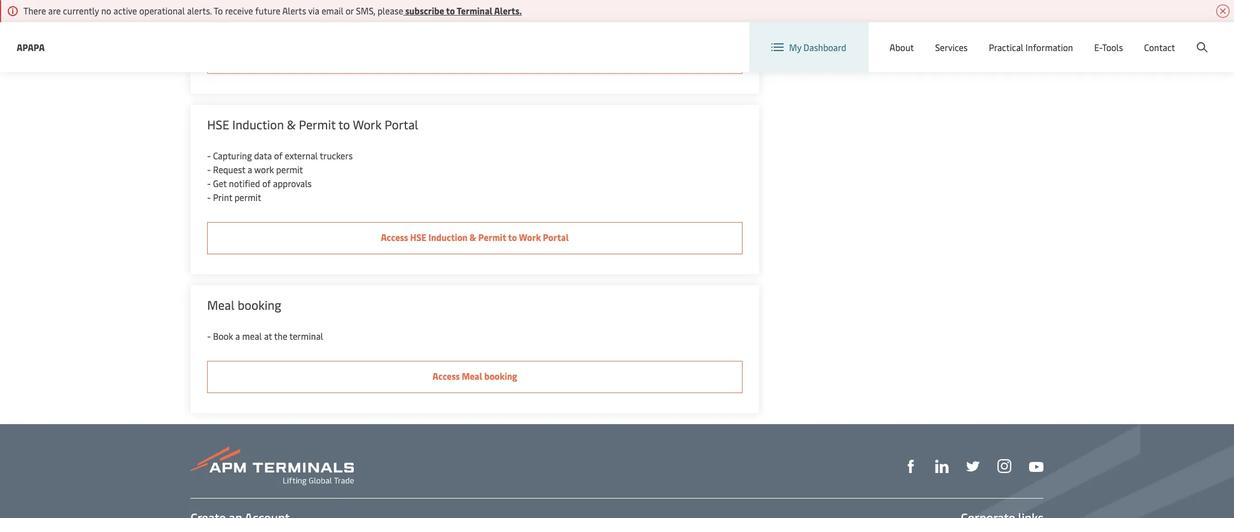 Task type: locate. For each thing, give the bounding box(es) containing it.
about
[[890, 41, 915, 53]]

access for hse induction & permit to work portal
[[381, 231, 408, 243]]

1 vertical spatial hse
[[410, 231, 427, 243]]

1 - from the top
[[207, 11, 211, 23]]

get up print
[[213, 177, 227, 190]]

1 horizontal spatial access
[[433, 370, 460, 382]]

induction inside access hse induction & permit to work portal link
[[429, 231, 468, 243]]

a left work
[[248, 163, 252, 176]]

1 horizontal spatial work
[[519, 231, 541, 243]]

truckers
[[320, 149, 353, 162]]

1 vertical spatial access
[[433, 370, 460, 382]]

permit right print
[[235, 191, 261, 203]]

linkedin image
[[936, 460, 949, 474]]

0 vertical spatial portal
[[385, 116, 419, 133]]

of
[[262, 11, 271, 23], [274, 149, 283, 162], [262, 177, 271, 190]]

1 vertical spatial notified
[[229, 177, 260, 190]]

operational
[[139, 4, 185, 17]]

1 vertical spatial permit
[[235, 191, 261, 203]]

to
[[446, 4, 455, 17], [339, 116, 350, 133], [508, 231, 517, 243]]

switch location button
[[904, 32, 985, 44]]

meal booking
[[207, 297, 282, 313]]

0 horizontal spatial hse
[[207, 116, 229, 133]]

1 horizontal spatial booking
[[485, 370, 518, 382]]

apapa
[[17, 41, 45, 53]]

practical information button
[[989, 22, 1074, 72]]

of left approvals
[[262, 11, 271, 23]]

1 horizontal spatial induction
[[429, 231, 468, 243]]

0 horizontal spatial a
[[235, 330, 240, 342]]

1 get from the top
[[213, 11, 227, 23]]

permit
[[276, 163, 303, 176], [235, 191, 261, 203]]

the
[[274, 330, 288, 342]]

tools
[[1103, 41, 1124, 53]]

access meal booking
[[433, 370, 518, 382]]

1 horizontal spatial to
[[446, 4, 455, 17]]

are
[[48, 4, 61, 17]]

services
[[936, 41, 968, 53]]

location
[[951, 32, 985, 44]]

hse
[[207, 116, 229, 133], [410, 231, 427, 243]]

a
[[248, 163, 252, 176], [235, 330, 240, 342]]

meal
[[207, 297, 235, 313], [462, 370, 483, 382]]

twitter image
[[967, 460, 980, 474]]

0 vertical spatial notified
[[229, 11, 260, 23]]

my dashboard button
[[772, 22, 847, 72]]

induction
[[232, 116, 284, 133], [429, 231, 468, 243]]

1 horizontal spatial permit
[[479, 231, 507, 243]]

-
[[207, 11, 211, 23], [207, 149, 211, 162], [207, 163, 211, 176], [207, 177, 211, 190], [207, 191, 211, 203], [207, 330, 211, 342]]

of right data
[[274, 149, 283, 162]]

1 vertical spatial booking
[[485, 370, 518, 382]]

permit up the approvals
[[276, 163, 303, 176]]

receive
[[225, 4, 253, 17]]

of down work
[[262, 177, 271, 190]]

my
[[790, 41, 802, 53]]

meal
[[242, 330, 262, 342]]

access
[[381, 231, 408, 243], [433, 370, 460, 382]]

4 - from the top
[[207, 177, 211, 190]]

0 vertical spatial booking
[[238, 297, 282, 313]]

0 vertical spatial hse
[[207, 116, 229, 133]]

fill 44 link
[[967, 459, 980, 474]]

access meal booking link
[[207, 361, 743, 393]]

0 vertical spatial a
[[248, 163, 252, 176]]

close alert image
[[1217, 4, 1230, 18]]

2 get from the top
[[213, 177, 227, 190]]

1 vertical spatial of
[[274, 149, 283, 162]]

1 horizontal spatial meal
[[462, 370, 483, 382]]

2 vertical spatial to
[[508, 231, 517, 243]]

global menu
[[1021, 33, 1071, 45]]

0 horizontal spatial permit
[[299, 116, 336, 133]]

0 horizontal spatial induction
[[232, 116, 284, 133]]

e-tools button
[[1095, 22, 1124, 72]]

booking
[[238, 297, 282, 313], [485, 370, 518, 382]]

0 horizontal spatial work
[[353, 116, 382, 133]]

0 horizontal spatial to
[[339, 116, 350, 133]]

1 horizontal spatial hse
[[410, 231, 427, 243]]

3 - from the top
[[207, 163, 211, 176]]

alerts.
[[187, 4, 212, 17]]

1 vertical spatial induction
[[429, 231, 468, 243]]

0 horizontal spatial booking
[[238, 297, 282, 313]]

capturing
[[213, 149, 252, 162]]

0 vertical spatial permit
[[276, 163, 303, 176]]

please
[[378, 4, 404, 17]]

0 vertical spatial access
[[381, 231, 408, 243]]

services button
[[936, 22, 968, 72]]

via
[[308, 4, 320, 17]]

get
[[213, 11, 227, 23], [213, 177, 227, 190]]

/
[[1148, 33, 1151, 45]]

0 vertical spatial work
[[353, 116, 382, 133]]

e-tools
[[1095, 41, 1124, 53]]

portal
[[385, 116, 419, 133], [543, 231, 569, 243]]

2 notified from the top
[[229, 177, 260, 190]]

notified right to
[[229, 11, 260, 23]]

of for external
[[274, 149, 283, 162]]

approvals
[[273, 177, 312, 190]]

0 horizontal spatial &
[[287, 116, 296, 133]]

0 vertical spatial of
[[262, 11, 271, 23]]

2 - from the top
[[207, 149, 211, 162]]

active
[[114, 4, 137, 17]]

notified
[[229, 11, 260, 23], [229, 177, 260, 190]]

linkedin__x28_alt_x29__3_ link
[[936, 459, 949, 474]]

a inside the - capturing data of external truckers - request a work permit - get notified of approvals - print permit
[[248, 163, 252, 176]]

1 vertical spatial to
[[339, 116, 350, 133]]

currently
[[63, 4, 99, 17]]

1 vertical spatial permit
[[479, 231, 507, 243]]

there
[[23, 4, 46, 17]]

global
[[1021, 33, 1046, 45]]

work
[[254, 163, 274, 176]]

future
[[255, 4, 281, 17]]

1 vertical spatial portal
[[543, 231, 569, 243]]

account
[[1181, 33, 1214, 45]]

0 horizontal spatial access
[[381, 231, 408, 243]]

create
[[1153, 33, 1179, 45]]

1 vertical spatial &
[[470, 231, 477, 243]]

1 vertical spatial get
[[213, 177, 227, 190]]

notified down request
[[229, 177, 260, 190]]

instagram link
[[998, 459, 1012, 474]]

- book a meal at the terminal
[[207, 330, 323, 342]]

0 vertical spatial induction
[[232, 116, 284, 133]]

0 horizontal spatial permit
[[235, 191, 261, 203]]

1 vertical spatial work
[[519, 231, 541, 243]]

get right alerts. on the left of page
[[213, 11, 227, 23]]

0 horizontal spatial meal
[[207, 297, 235, 313]]

- capturing data of external truckers - request a work permit - get notified of approvals - print permit
[[207, 149, 353, 203]]

you tube link
[[1030, 459, 1044, 473]]

a left meal
[[235, 330, 240, 342]]

1 horizontal spatial a
[[248, 163, 252, 176]]

&
[[287, 116, 296, 133], [470, 231, 477, 243]]

0 vertical spatial get
[[213, 11, 227, 23]]

work
[[353, 116, 382, 133], [519, 231, 541, 243]]

permit
[[299, 116, 336, 133], [479, 231, 507, 243]]

apmt footer logo image
[[191, 447, 354, 486]]



Task type: vqa. For each thing, say whether or not it's contained in the screenshot.
Critical within 'DROPDOWN BUTTON'
no



Task type: describe. For each thing, give the bounding box(es) containing it.
login / create account link
[[1103, 22, 1214, 55]]

contact
[[1145, 41, 1176, 53]]

1 horizontal spatial &
[[470, 231, 477, 243]]

switch location
[[922, 32, 985, 44]]

2 horizontal spatial to
[[508, 231, 517, 243]]

hse induction & permit to work portal
[[207, 116, 419, 133]]

0 vertical spatial permit
[[299, 116, 336, 133]]

youtube image
[[1030, 462, 1044, 472]]

2 vertical spatial of
[[262, 177, 271, 190]]

1 vertical spatial meal
[[462, 370, 483, 382]]

notified inside the - capturing data of external truckers - request a work permit - get notified of approvals - print permit
[[229, 177, 260, 190]]

alerts
[[282, 4, 306, 17]]

hse inside access hse induction & permit to work portal link
[[410, 231, 427, 243]]

subscribe
[[406, 4, 444, 17]]

0 vertical spatial to
[[446, 4, 455, 17]]

my dashboard
[[790, 41, 847, 53]]

login / create account
[[1124, 33, 1214, 45]]

or
[[346, 4, 354, 17]]

apapa link
[[17, 40, 45, 54]]

instagram image
[[998, 460, 1012, 474]]

book
[[213, 330, 233, 342]]

dashboard
[[804, 41, 847, 53]]

6 - from the top
[[207, 330, 211, 342]]

terminal
[[290, 330, 323, 342]]

facebook image
[[905, 460, 918, 474]]

alerts.
[[495, 4, 522, 17]]

access for meal booking
[[433, 370, 460, 382]]

access hse induction & permit to work portal link
[[207, 222, 743, 255]]

0 horizontal spatial portal
[[385, 116, 419, 133]]

email
[[322, 4, 344, 17]]

print
[[213, 191, 232, 203]]

global menu button
[[996, 22, 1082, 55]]

5 - from the top
[[207, 191, 211, 203]]

switch
[[922, 32, 949, 44]]

0 vertical spatial &
[[287, 116, 296, 133]]

data
[[254, 149, 272, 162]]

at
[[264, 330, 272, 342]]

0 vertical spatial meal
[[207, 297, 235, 313]]

subscribe to terminal alerts. link
[[404, 4, 522, 17]]

access hse induction & permit to work portal
[[381, 231, 569, 243]]

practical information
[[989, 41, 1074, 53]]

work inside access hse induction & permit to work portal link
[[519, 231, 541, 243]]

1 vertical spatial a
[[235, 330, 240, 342]]

no
[[101, 4, 111, 17]]

permit inside access hse induction & permit to work portal link
[[479, 231, 507, 243]]

request
[[213, 163, 246, 176]]

there are currently no active operational alerts. to receive future alerts via email or sms, please subscribe to terminal alerts.
[[23, 4, 522, 17]]

get inside the - capturing data of external truckers - request a work permit - get notified of approvals - print permit
[[213, 177, 227, 190]]

- get notified of approvals
[[207, 11, 313, 23]]

1 notified from the top
[[229, 11, 260, 23]]

sms,
[[356, 4, 376, 17]]

about button
[[890, 22, 915, 72]]

practical
[[989, 41, 1024, 53]]

of for approvals
[[262, 11, 271, 23]]

external
[[285, 149, 318, 162]]

shape link
[[905, 459, 918, 474]]

1 horizontal spatial permit
[[276, 163, 303, 176]]

information
[[1026, 41, 1074, 53]]

1 horizontal spatial portal
[[543, 231, 569, 243]]

to
[[214, 4, 223, 17]]

login
[[1124, 33, 1146, 45]]

contact button
[[1145, 22, 1176, 72]]

terminal
[[457, 4, 493, 17]]

menu
[[1048, 33, 1071, 45]]

e-
[[1095, 41, 1103, 53]]

approvals
[[273, 11, 313, 23]]



